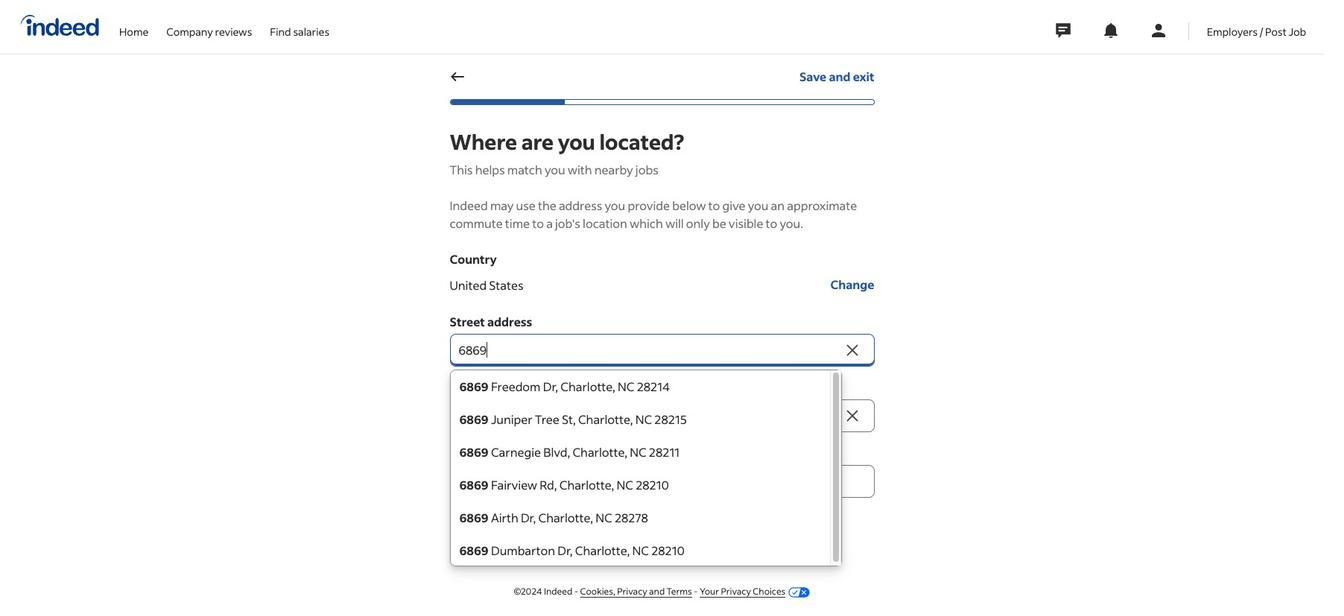 Task type: vqa. For each thing, say whether or not it's contained in the screenshot.
the bottommost and
yes



Task type: locate. For each thing, give the bounding box(es) containing it.
1 vertical spatial and
[[649, 586, 665, 597]]

charlotte,
[[561, 379, 615, 394], [578, 411, 633, 427], [573, 444, 628, 460], [560, 477, 614, 493], [538, 510, 593, 525], [575, 543, 630, 558]]

address up job's
[[559, 198, 603, 213]]

dr, for dumbarton
[[558, 543, 573, 558]]

states
[[489, 277, 524, 293]]

an
[[771, 198, 785, 213]]

employers / post job link
[[1207, 0, 1307, 51]]

charlotte, down 6869 juniper tree st, charlotte, nc 28215
[[573, 444, 628, 460]]

2 vertical spatial dr,
[[558, 543, 573, 558]]

and left terms
[[649, 586, 665, 597]]

dr, down 6869 airth dr, charlotte, nc 28278
[[558, 543, 573, 558]]

2 horizontal spatial to
[[766, 215, 778, 231]]

6 6869 from the top
[[459, 543, 489, 558]]

provide
[[628, 198, 670, 213]]

company
[[166, 24, 213, 38]]

charlotte, up cookies,
[[575, 543, 630, 558]]

0 vertical spatial 28210
[[636, 477, 669, 493]]

indeed
[[450, 198, 488, 213], [544, 586, 573, 597]]

nc down 28278
[[632, 543, 649, 558]]

28210 for 6869 fairview rd, charlotte, nc 28210
[[636, 477, 669, 493]]

privacy
[[617, 586, 647, 597], [721, 586, 751, 597]]

street address list box
[[450, 370, 842, 567]]

progress progress bar
[[450, 99, 875, 105]]

to down an
[[766, 215, 778, 231]]

nc up 28278
[[617, 477, 633, 493]]

address down states
[[487, 314, 532, 329]]

0 vertical spatial and
[[829, 69, 851, 84]]

save
[[800, 69, 827, 84]]

helps
[[475, 162, 505, 177]]

- left cookies,
[[574, 586, 578, 597]]

28278
[[615, 510, 648, 525]]

charlotte, down 6869 carnegie blvd, charlotte, nc 28211
[[560, 477, 614, 493]]

6869 left *
[[459, 379, 489, 394]]

2 6869 from the top
[[459, 411, 489, 427]]

5 6869 from the top
[[459, 510, 489, 525]]

28211
[[649, 444, 680, 460]]

terms
[[667, 586, 692, 597]]

cookies, privacy and terms link
[[580, 586, 692, 598]]

nc
[[618, 379, 635, 394], [635, 411, 652, 427], [630, 444, 647, 460], [617, 477, 633, 493], [596, 510, 612, 525], [632, 543, 649, 558]]

dr,
[[543, 379, 558, 394], [521, 510, 536, 525], [558, 543, 573, 558]]

6869 juniper tree st, charlotte, nc 28215
[[459, 411, 687, 427]]

country
[[450, 251, 497, 267]]

charlotte, for dumbarton
[[575, 543, 630, 558]]

company reviews
[[166, 24, 252, 38]]

1 horizontal spatial privacy
[[721, 586, 751, 597]]

location
[[583, 215, 627, 231]]

28210 up terms
[[652, 543, 685, 558]]

dr, up the tree
[[543, 379, 558, 394]]

6869 fairview rd, charlotte, nc 28210
[[459, 477, 669, 493]]

to up be
[[709, 198, 720, 213]]

6869 for freedom dr, charlotte, nc 28214
[[459, 379, 489, 394]]

28210 down 28211
[[636, 477, 669, 493]]

to left a
[[532, 215, 544, 231]]

1 vertical spatial 28210
[[652, 543, 685, 558]]

indeed up commute
[[450, 198, 488, 213]]

1 horizontal spatial -
[[694, 586, 698, 597]]

job
[[1289, 24, 1307, 38]]

1 vertical spatial dr,
[[521, 510, 536, 525]]

28215
[[655, 411, 687, 427]]

6869 left dumbarton
[[459, 543, 489, 558]]

0 horizontal spatial -
[[574, 586, 578, 597]]

1 horizontal spatial address
[[559, 198, 603, 213]]

0 horizontal spatial privacy
[[617, 586, 647, 597]]

tree
[[535, 411, 560, 427]]

postal code
[[450, 445, 515, 461]]

where are you located? element
[[450, 128, 887, 560]]

28210
[[636, 477, 669, 493], [652, 543, 685, 558]]

employers / post job
[[1207, 24, 1307, 38]]

charlotte, up 6869 juniper tree st, charlotte, nc 28215
[[561, 379, 615, 394]]

28214
[[637, 379, 670, 394]]

6869 for airth dr, charlotte, nc 28278
[[459, 510, 489, 525]]

jobs
[[636, 162, 659, 177]]

privacy right cookies,
[[617, 586, 647, 597]]

6869 left carnegie
[[459, 444, 489, 460]]

commute
[[450, 215, 503, 231]]

1 vertical spatial indeed
[[544, 586, 573, 597]]

nc left the '28214'
[[618, 379, 635, 394]]

be
[[712, 215, 726, 231]]

change button
[[831, 268, 875, 301]]

st,
[[562, 411, 576, 427]]

6869 down the city, state *
[[459, 411, 489, 427]]

6869 for carnegie blvd, charlotte, nc 28211
[[459, 444, 489, 460]]

- left 'your'
[[694, 586, 698, 597]]

0 horizontal spatial and
[[649, 586, 665, 597]]

located?
[[600, 128, 684, 155]]

dumbarton
[[491, 543, 555, 558]]

4 6869 from the top
[[459, 477, 489, 493]]

6869 freedom dr, charlotte, nc 28214
[[459, 379, 670, 394]]

you.
[[780, 215, 803, 231]]

2 privacy from the left
[[721, 586, 751, 597]]

6869 for dumbarton dr, charlotte, nc 28210
[[459, 543, 489, 558]]

Postal code telephone field
[[450, 465, 875, 498]]

united states
[[450, 277, 524, 293]]

address inside indeed may use the address you provide below to give you an approximate commute time to a job's location which will only be visible to you.
[[559, 198, 603, 213]]

address
[[559, 198, 603, 213], [487, 314, 532, 329]]

0 vertical spatial indeed
[[450, 198, 488, 213]]

privacy right 'your'
[[721, 586, 751, 597]]

2 - from the left
[[694, 586, 698, 597]]

6869 dumbarton dr, charlotte, nc 28210
[[459, 543, 685, 558]]

1 vertical spatial address
[[487, 314, 532, 329]]

nc left 28278
[[596, 510, 612, 525]]

may
[[490, 198, 514, 213]]

dr, for airth
[[521, 510, 536, 525]]

6869 down postal
[[459, 477, 489, 493]]

nc for 6869 airth dr, charlotte, nc 28278
[[596, 510, 612, 525]]

dr, right airth
[[521, 510, 536, 525]]

change
[[831, 277, 875, 292]]

visible
[[729, 215, 764, 231]]

0 vertical spatial address
[[559, 198, 603, 213]]

nc left 28211
[[630, 444, 647, 460]]

rd,
[[540, 477, 557, 493]]

6869
[[459, 379, 489, 394], [459, 411, 489, 427], [459, 444, 489, 460], [459, 477, 489, 493], [459, 510, 489, 525], [459, 543, 489, 558]]

3 6869 from the top
[[459, 444, 489, 460]]

0 horizontal spatial to
[[532, 215, 544, 231]]

and left exit
[[829, 69, 851, 84]]

postal
[[450, 445, 485, 461]]

1 6869 from the top
[[459, 379, 489, 394]]

indeed right ©2024 on the bottom of page
[[544, 586, 573, 597]]

blvd,
[[543, 444, 570, 460]]

0 horizontal spatial indeed
[[450, 198, 488, 213]]

airth
[[491, 510, 519, 525]]

charlotte, for fairview
[[560, 477, 614, 493]]

you left with
[[545, 162, 565, 177]]

you
[[558, 128, 595, 155], [545, 162, 565, 177], [605, 198, 626, 213], [748, 198, 769, 213]]

charlotte, down the "6869 fairview rd, charlotte, nc 28210"
[[538, 510, 593, 525]]

0 vertical spatial dr,
[[543, 379, 558, 394]]

-
[[574, 586, 578, 597], [694, 586, 698, 597]]

only
[[686, 215, 710, 231]]

6869 up continue at the bottom left of the page
[[459, 510, 489, 525]]

and
[[829, 69, 851, 84], [649, 586, 665, 597]]

1 horizontal spatial and
[[829, 69, 851, 84]]

to
[[709, 198, 720, 213], [532, 215, 544, 231], [766, 215, 778, 231]]

28210 for 6869 dumbarton dr, charlotte, nc 28210
[[652, 543, 685, 558]]



Task type: describe. For each thing, give the bounding box(es) containing it.
1 horizontal spatial indeed
[[544, 586, 573, 597]]

continue button
[[450, 522, 526, 560]]

©2024
[[514, 586, 542, 597]]

save and exit
[[800, 69, 875, 84]]

this
[[450, 162, 473, 177]]

6869 airth dr, charlotte, nc 28278
[[459, 510, 648, 525]]

charlotte, for airth
[[538, 510, 593, 525]]

carnegie
[[491, 444, 541, 460]]

will
[[665, 215, 684, 231]]

freedom
[[491, 379, 541, 394]]

city,
[[450, 379, 475, 395]]

nearby
[[595, 162, 633, 177]]

nc for 6869 carnegie blvd, charlotte, nc 28211
[[630, 444, 647, 460]]

job's
[[555, 215, 581, 231]]

cookies,
[[580, 586, 616, 597]]

use
[[516, 198, 536, 213]]

with
[[568, 162, 592, 177]]

progress image
[[451, 100, 565, 104]]

company reviews link
[[166, 0, 252, 51]]

dr, for freedom
[[543, 379, 558, 394]]

Street address field
[[450, 334, 842, 367]]

exit
[[853, 69, 875, 84]]

nc for 6869 freedom dr, charlotte, nc 28214
[[618, 379, 635, 394]]

*
[[511, 379, 515, 395]]

charlotte, for freedom
[[561, 379, 615, 394]]

juniper
[[491, 411, 533, 427]]

approximate
[[787, 198, 857, 213]]

choices
[[753, 586, 786, 597]]

where are you located? this helps match you with nearby jobs
[[450, 128, 684, 177]]

nc for 6869 dumbarton dr, charlotte, nc 28210
[[632, 543, 649, 558]]

you up with
[[558, 128, 595, 155]]

give
[[723, 198, 746, 213]]

employers
[[1207, 24, 1258, 38]]

save and exit link
[[800, 60, 875, 93]]

match
[[507, 162, 542, 177]]

post
[[1266, 24, 1287, 38]]

6869 carnegie blvd, charlotte, nc 28211
[[459, 444, 680, 460]]

state
[[477, 379, 508, 395]]

continue
[[462, 533, 514, 549]]

below
[[672, 198, 706, 213]]

street address
[[450, 314, 532, 329]]

city, state *
[[450, 379, 515, 395]]

0 horizontal spatial address
[[487, 314, 532, 329]]

home
[[119, 24, 149, 38]]

time
[[505, 215, 530, 231]]

you up location on the top left of the page
[[605, 198, 626, 213]]

find salaries link
[[270, 0, 329, 51]]

street
[[450, 314, 485, 329]]

you left an
[[748, 198, 769, 213]]

fairview
[[491, 477, 537, 493]]

reviews
[[215, 24, 252, 38]]

the
[[538, 198, 557, 213]]

your
[[700, 586, 719, 597]]

6869 for juniper tree st, charlotte, nc 28215
[[459, 411, 489, 427]]

nc left "28215"
[[635, 411, 652, 427]]

indeed inside indeed may use the address you provide below to give you an approximate commute time to a job's location which will only be visible to you.
[[450, 198, 488, 213]]

where
[[450, 128, 517, 155]]

nc for 6869 fairview rd, charlotte, nc 28210
[[617, 477, 633, 493]]

©2024 indeed - cookies, privacy and terms - your privacy choices
[[514, 586, 786, 597]]

charlotte, for carnegie
[[573, 444, 628, 460]]

your privacy choices link
[[700, 586, 786, 598]]

code
[[487, 445, 515, 461]]

find
[[270, 24, 291, 38]]

find salaries
[[270, 24, 329, 38]]

indeed may use the address you provide below to give you an approximate commute time to a job's location which will only be visible to you.
[[450, 198, 857, 231]]

1 - from the left
[[574, 586, 578, 597]]

home link
[[119, 0, 149, 51]]

salaries
[[293, 24, 329, 38]]

are
[[521, 128, 554, 155]]

charlotte, right "st,"
[[578, 411, 633, 427]]

which
[[630, 215, 663, 231]]

united
[[450, 277, 487, 293]]

1 privacy from the left
[[617, 586, 647, 597]]

a
[[546, 215, 553, 231]]

1 horizontal spatial to
[[709, 198, 720, 213]]

6869 for fairview rd, charlotte, nc 28210
[[459, 477, 489, 493]]

/
[[1260, 24, 1264, 38]]



